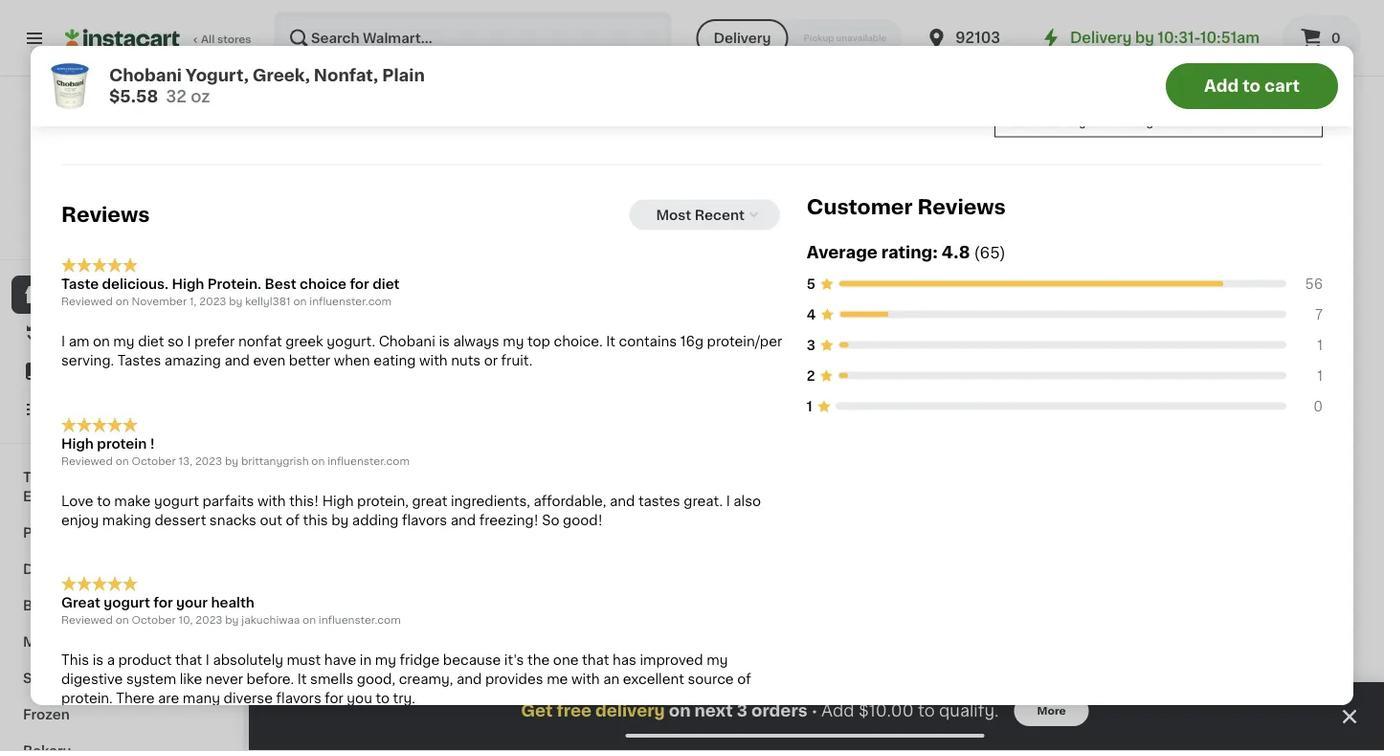 Task type: locate. For each thing, give the bounding box(es) containing it.
for left your
[[153, 597, 173, 610]]

this
[[303, 514, 328, 527]]

$0.23 each (estimated) element containing 0
[[1003, 340, 1167, 365]]

in inside this is a product that i absolutely must have in my fridge because it's the one that has improved my digestive system like never before. it smells good, creamy, and provides me with an excellent source of protein. there are many diverse flavors for you to try.
[[360, 654, 372, 667]]

$ left 18 at the right top of page
[[828, 343, 835, 354]]

1 vertical spatial &
[[62, 636, 73, 649]]

again
[[97, 326, 135, 340]]

on down protein
[[115, 456, 129, 467]]

chobani up $5.58
[[109, 67, 182, 84]]

in right nutrient
[[1296, 93, 1305, 103]]

$0.23 each (estimated) element
[[1003, 340, 1167, 365], [287, 740, 451, 751]]

1 horizontal spatial fresh
[[915, 368, 952, 381]]

diet right choice
[[373, 278, 400, 291]]

1 vertical spatial reviewed
[[61, 456, 113, 467]]

is inside i am on my diet so i prefer nonfat greek yogurt. chobani is always my top choice. it contains 16g protein/per serving. tastes amazing and even better when eating with nuts or fruit.
[[439, 335, 450, 349]]

0 horizontal spatial 2
[[477, 342, 490, 362]]

amazing
[[165, 355, 221, 368]]

1 vertical spatial best
[[287, 508, 336, 528]]

my up fruit.
[[503, 335, 524, 349]]

$ up better at the left top
[[291, 343, 298, 354]]

with left an at the left of page
[[571, 673, 600, 687]]

18
[[850, 343, 862, 354]]

& up 'this'
[[62, 636, 73, 649]]

2 vertical spatial with
[[571, 673, 600, 687]]

that up an at the left of page
[[582, 654, 609, 667]]

$ left the '92'
[[649, 343, 656, 354]]

0 vertical spatial reviewed
[[61, 297, 113, 307]]

1 that from the left
[[175, 654, 202, 667]]

1 horizontal spatial product group
[[824, 168, 988, 476]]

recent
[[695, 209, 745, 222]]

on right jakuchiwaa
[[303, 615, 316, 626]]

1 vertical spatial $0.23 each (estimated) element
[[287, 740, 451, 751]]

stores
[[217, 34, 251, 45]]

delivery for delivery
[[714, 32, 771, 45]]

10:51am
[[1200, 31, 1260, 45]]

$ inside $ 4 81
[[291, 343, 298, 354]]

delivery for delivery by 10:31-10:51am
[[1070, 31, 1132, 45]]

of right "source"
[[737, 673, 751, 687]]

4 down 5
[[807, 308, 816, 322]]

view all (40+) button
[[1117, 100, 1239, 138]]

2 left 18 at the right top of page
[[835, 342, 848, 362]]

2 horizontal spatial 2
[[835, 342, 848, 362]]

meat & seafood
[[23, 636, 134, 649]]

1 vertical spatial diet
[[138, 335, 164, 349]]

each inside $ 0 23 each (est.)
[[1052, 341, 1090, 356]]

2023 inside great yogurt for your health reviewed on october 10, 2023 by jakuchiwaa on influenster.com
[[196, 615, 223, 626]]

high up 1,
[[172, 278, 204, 291]]

0 vertical spatial it
[[606, 335, 616, 349]]

$ up nuts
[[470, 343, 477, 354]]

on right am
[[93, 335, 110, 349]]

2023 right 1,
[[199, 297, 226, 307]]

2 vertical spatial is
[[93, 654, 103, 667]]

93
[[1207, 343, 1221, 354]]

influenster.com
[[309, 297, 392, 307], [328, 456, 410, 467], [319, 615, 401, 626]]

diet inside the taste delicious. high protein. best choice for diet reviewed on november 1, 2023 by kellyl381 on influenster.com
[[373, 278, 400, 291]]

high inside the taste delicious. high protein. best choice for diet reviewed on november 1, 2023 by kellyl381 on influenster.com
[[172, 278, 204, 291]]

0 vertical spatial yogurt
[[154, 495, 199, 508]]

0 horizontal spatial flavors
[[276, 692, 321, 706]]

protein,
[[357, 495, 409, 508]]

add inside treatment tracker modal dialog
[[821, 703, 855, 719]]

3 right next
[[737, 703, 748, 719]]

0 horizontal spatial you
[[347, 692, 372, 706]]

$ inside $ 2 64
[[470, 343, 477, 354]]

0 horizontal spatial fresh
[[287, 109, 346, 129]]

4 inside item carousel region
[[298, 342, 312, 362]]

4 left 81
[[298, 342, 312, 362]]

1 vertical spatial each
[[1070, 402, 1096, 412]]

is down seafood
[[93, 654, 103, 667]]

of inside this is a product that i absolutely must have in my fridge because it's the one that has improved my digestive system like never before. it smells good, creamy, and provides me with an excellent source of protein. there are many diverse flavors for you to try.
[[737, 673, 751, 687]]

on up seafood
[[115, 615, 129, 626]]

1 horizontal spatial add button
[[908, 174, 982, 209]]

try.
[[393, 692, 415, 706]]

0 vertical spatial in
[[1296, 93, 1305, 103]]

in inside the % daily value (dv) tells you how much a nutrient in a serving of food contributes to a daily diet. 2,000 calories a day is used for general nutrition advice.
[[1296, 93, 1305, 103]]

add button up 4.8
[[908, 174, 982, 209]]

0 horizontal spatial reviews
[[61, 205, 150, 225]]

you
[[1161, 93, 1181, 103], [347, 692, 372, 706]]

for right choice
[[350, 278, 369, 291]]

2 reviewed from the top
[[61, 456, 113, 467]]

snacks & candy
[[23, 672, 136, 685]]

92103 button
[[925, 11, 1040, 65]]

2023 right '10,'
[[196, 615, 223, 626]]

2023 right "13,"
[[195, 456, 222, 467]]

flavors inside love to make yogurt parfaits with this! high protein, great ingredients, affordable, and tastes great. i also enjoy making dessert snacks out of this by adding flavors and freezing! so good!
[[402, 514, 447, 527]]

main content containing fresh fruit
[[249, 77, 1384, 751]]

3 left the $ 2 18
[[807, 339, 816, 352]]

2 horizontal spatial of
[[1054, 105, 1065, 116]]

1 vertical spatial flavors
[[276, 692, 321, 706]]

most recent
[[656, 209, 745, 222]]

3 left the '92'
[[656, 342, 669, 362]]

0 vertical spatial $0.23 each (estimated) element
[[1003, 340, 1167, 365]]

2 vertical spatial reviewed
[[61, 615, 113, 626]]

get
[[521, 703, 553, 719]]

1 vertical spatial is
[[439, 335, 450, 349]]

56
[[1305, 278, 1323, 291]]

is
[[1089, 118, 1097, 128], [439, 335, 450, 349], [93, 654, 103, 667]]

1 horizontal spatial delivery
[[1070, 31, 1132, 45]]

0 vertical spatial diet
[[373, 278, 400, 291]]

product group
[[645, 168, 809, 441], [824, 168, 988, 476]]

1 horizontal spatial of
[[737, 673, 751, 687]]

2 vertical spatial influenster.com
[[319, 615, 401, 626]]

meat
[[23, 636, 58, 649]]

1 vertical spatial high
[[61, 437, 94, 451]]

0 vertical spatial 0
[[1331, 32, 1341, 45]]

1 horizontal spatial it
[[606, 335, 616, 349]]

0 horizontal spatial is
[[93, 654, 103, 667]]

$ for $ 3 92
[[649, 343, 656, 354]]

essentials
[[23, 490, 93, 504]]

for inside the taste delicious. high protein. best choice for diet reviewed on november 1, 2023 by kellyl381 on influenster.com
[[350, 278, 369, 291]]

of inside the % daily value (dv) tells you how much a nutrient in a serving of food contributes to a daily diet. 2,000 calories a day is used for general nutrition advice.
[[1054, 105, 1065, 116]]

& for snacks
[[76, 672, 87, 685]]

flavors inside this is a product that i absolutely must have in my fridge because it's the one that has improved my digestive system like never before. it smells good, creamy, and provides me with an excellent source of protein. there are many diverse flavors for you to try.
[[276, 692, 321, 706]]

diet up tastes
[[138, 335, 164, 349]]

0 vertical spatial best
[[265, 278, 296, 291]]

for down smells
[[325, 692, 343, 706]]

$0.23 each (estimated) element up bananas
[[1003, 340, 1167, 365]]

and down ingredients,
[[451, 514, 476, 527]]

delivery inside button
[[714, 32, 771, 45]]

each right lb
[[1070, 402, 1096, 412]]

0 horizontal spatial of
[[286, 514, 300, 527]]

1 vertical spatial 7
[[1193, 342, 1205, 362]]

0 vertical spatial with
[[419, 355, 448, 368]]

influenster.com up have
[[319, 615, 401, 626]]

flavors down the great
[[402, 514, 447, 527]]

1 (est.) from the left
[[372, 341, 412, 356]]

0 vertical spatial 4
[[807, 308, 816, 322]]

november
[[132, 297, 187, 307]]

you inside this is a product that i absolutely must have in my fridge because it's the one that has improved my digestive system like never before. it smells good, creamy, and provides me with an excellent source of protein. there are many diverse flavors for you to try.
[[347, 692, 372, 706]]

1 vertical spatial of
[[286, 514, 300, 527]]

$0.30 each (estimated) element
[[645, 740, 809, 751]]

influenster.com inside the taste delicious. high protein. best choice for diet reviewed on november 1, 2023 by kellyl381 on influenster.com
[[309, 297, 392, 307]]

$ for $ 7 93
[[1186, 343, 1193, 354]]

this!
[[289, 495, 319, 508]]

you up view all (40+)
[[1161, 93, 1181, 103]]

even
[[253, 355, 286, 368]]

4 $ from the left
[[828, 343, 835, 354]]

dessert
[[155, 514, 206, 527]]

1 product group from the left
[[645, 168, 809, 441]]

2 vertical spatial high
[[322, 495, 354, 508]]

chobani yogurt, greek, nonfat, plain $5.58 32 oz
[[109, 67, 425, 105]]

influenster.com inside great yogurt for your health reviewed on october 10, 2023 by jakuchiwaa on influenster.com
[[319, 615, 401, 626]]

0 horizontal spatial with
[[257, 495, 286, 508]]

(est.) up seedless
[[372, 341, 412, 356]]

best up kellyl381
[[265, 278, 296, 291]]

1 for 3
[[1317, 339, 1323, 352]]

to
[[1243, 78, 1261, 94], [1160, 105, 1171, 116], [97, 495, 111, 508], [376, 692, 390, 706], [918, 703, 935, 719]]

2 vertical spatial of
[[737, 673, 751, 687]]

1 vertical spatial chobani
[[379, 335, 435, 349]]

2 vertical spatial &
[[76, 672, 87, 685]]

lists
[[54, 403, 87, 416]]

0.4
[[1038, 402, 1055, 412]]

there
[[116, 692, 155, 706]]

2 horizontal spatial high
[[322, 495, 354, 508]]

is right "day"
[[1089, 118, 1097, 128]]

$ inside $ 0 23 each (est.)
[[1007, 343, 1014, 354]]

2 (est.) from the left
[[1094, 341, 1134, 356]]

add button up recent
[[729, 174, 803, 209]]

add to cart button
[[1166, 63, 1338, 109]]

0 horizontal spatial add button
[[729, 174, 803, 209]]

0 horizontal spatial yogurt
[[104, 597, 150, 610]]

0 horizontal spatial product group
[[645, 168, 809, 441]]

yogurt up dessert
[[154, 495, 199, 508]]

by right this
[[331, 514, 349, 527]]

day
[[1066, 118, 1086, 128]]

on left next
[[669, 703, 691, 719]]

system
[[126, 673, 176, 687]]

october
[[132, 456, 176, 467], [132, 615, 176, 626]]

by inside love to make yogurt parfaits with this! high protein, great ingredients, affordable, and tastes great. i also enjoy making dessert snacks out of this by adding flavors and freezing! so good!
[[331, 514, 349, 527]]

delivery by 10:31-10:51am link
[[1040, 27, 1260, 50]]

flavors down the before.
[[276, 692, 321, 706]]

also
[[734, 495, 761, 508]]

6 $ from the left
[[1186, 343, 1193, 354]]

1 vertical spatial october
[[132, 615, 176, 626]]

on inside i am on my diet so i prefer nonfat greek yogurt. chobani is always my top choice. it contains 16g protein/per serving. tastes amazing and even better when eating with nuts or fruit.
[[93, 335, 110, 349]]

$0.23 each (estimated) element down try.
[[287, 740, 451, 751]]

7 left 93
[[1193, 342, 1205, 362]]

0 vertical spatial is
[[1089, 118, 1097, 128]]

reviewed inside great yogurt for your health reviewed on october 10, 2023 by jakuchiwaa on influenster.com
[[61, 615, 113, 626]]

chobani up 'eating'
[[379, 335, 435, 349]]

of inside love to make yogurt parfaits with this! high protein, great ingredients, affordable, and tastes great. i also enjoy making dessert snacks out of this by adding flavors and freezing! so good!
[[286, 514, 300, 527]]

0 horizontal spatial it
[[297, 673, 307, 687]]

1 horizontal spatial 3
[[737, 703, 748, 719]]

0 horizontal spatial $0.23 each (estimated) element
[[287, 740, 451, 751]]

2 horizontal spatial 3
[[807, 339, 816, 352]]

1 vertical spatial in
[[360, 654, 372, 667]]

affordable,
[[534, 495, 606, 508]]

1 horizontal spatial chobani
[[379, 335, 435, 349]]

of
[[1054, 105, 1065, 116], [286, 514, 300, 527], [737, 673, 751, 687]]

3 inside item carousel region
[[656, 342, 669, 362]]

of down 'daily'
[[1054, 105, 1065, 116]]

fresh up the cranberries
[[915, 368, 952, 381]]

(dv)
[[1109, 93, 1133, 103]]

2 add button from the left
[[908, 174, 982, 209]]

walmart
[[93, 190, 151, 204]]

0 vertical spatial influenster.com
[[309, 297, 392, 307]]

diet inside i am on my diet so i prefer nonfat greek yogurt. chobani is always my top choice. it contains 16g protein/per serving. tastes amazing and even better when eating with nuts or fruit.
[[138, 335, 164, 349]]

that
[[175, 654, 202, 667], [582, 654, 609, 667]]

snacks & candy link
[[11, 661, 233, 697]]

1 horizontal spatial is
[[439, 335, 450, 349]]

daily
[[1047, 93, 1074, 103]]

$ for $ 2 64
[[470, 343, 477, 354]]

eating
[[374, 355, 416, 368]]

service type group
[[696, 19, 902, 57]]

diet
[[373, 278, 400, 291], [138, 335, 164, 349]]

how
[[1184, 93, 1206, 103]]

1 horizontal spatial $0.23 each (estimated) element
[[1003, 340, 1167, 365]]

to right love
[[97, 495, 111, 508]]

best inside the taste delicious. high protein. best choice for diet reviewed on november 1, 2023 by kellyl381 on influenster.com
[[265, 278, 296, 291]]

in up good,
[[360, 654, 372, 667]]

high
[[172, 278, 204, 291], [61, 437, 94, 451], [322, 495, 354, 508]]

i right so
[[187, 335, 191, 349]]

$ left 93
[[1186, 343, 1193, 354]]

a up general
[[1174, 105, 1180, 116]]

and down prefer
[[224, 355, 250, 368]]

influenster.com up protein, on the bottom
[[328, 456, 410, 467]]

1 horizontal spatial flavors
[[402, 514, 447, 527]]

is inside the % daily value (dv) tells you how much a nutrient in a serving of food contributes to a daily diet. 2,000 calories a day is used for general nutrition advice.
[[1089, 118, 1097, 128]]

1,
[[190, 297, 197, 307]]

1 vertical spatial you
[[347, 692, 372, 706]]

0 horizontal spatial in
[[360, 654, 372, 667]]

each right 23
[[1052, 341, 1090, 356]]

0 vertical spatial october
[[132, 456, 176, 467]]

reviews up 4.8
[[917, 198, 1006, 218]]

by inside high protein ! reviewed on october 13, 2023 by brittanygrish on influenster.com
[[225, 456, 238, 467]]

digestive
[[61, 673, 123, 687]]

0 horizontal spatial chobani
[[109, 67, 182, 84]]

10,
[[178, 615, 193, 626]]

like
[[180, 673, 202, 687]]

1 horizontal spatial yogurt
[[154, 495, 199, 508]]

by down protein.
[[229, 297, 243, 307]]

2 vertical spatial 0
[[1314, 400, 1323, 414]]

to up 2,000
[[1243, 78, 1261, 94]]

2 item carousel region from the top
[[287, 499, 1346, 751]]

reviews down walmart on the top left of the page
[[61, 205, 150, 225]]

1 $ from the left
[[291, 343, 298, 354]]

diet.
[[1211, 105, 1235, 116]]

love
[[61, 495, 93, 508]]

2 for ocean
[[835, 342, 848, 362]]

0 horizontal spatial high
[[61, 437, 94, 451]]

and left 'tastes'
[[610, 495, 635, 508]]

2 left ocean
[[807, 370, 815, 383]]

a up candy
[[107, 654, 115, 667]]

reviewed down taste
[[61, 297, 113, 307]]

october left '10,'
[[132, 615, 176, 626]]

5 $ from the left
[[1007, 343, 1014, 354]]

delicious.
[[102, 278, 168, 291]]

1 horizontal spatial that
[[582, 654, 609, 667]]

$ inside $ 7 93
[[1186, 343, 1193, 354]]

2 horizontal spatial is
[[1089, 118, 1097, 128]]

high inside high protein ! reviewed on october 13, 2023 by brittanygrish on influenster.com
[[61, 437, 94, 451]]

organic hass avocados
[[466, 368, 627, 381]]

by inside great yogurt for your health reviewed on october 10, 2023 by jakuchiwaa on influenster.com
[[225, 615, 239, 626]]

$ 3 92
[[649, 342, 685, 362]]

with inside love to make yogurt parfaits with this! high protein, great ingredients, affordable, and tastes great. i also enjoy making dessert snacks out of this by adding flavors and freezing! so good!
[[257, 495, 286, 508]]

0 vertical spatial &
[[63, 563, 75, 576]]

chobani inside i am on my diet so i prefer nonfat greek yogurt. chobani is always my top choice. it contains 16g protein/per serving. tastes amazing and even better when eating with nuts or fruit.
[[379, 335, 435, 349]]

by up parfaits
[[225, 456, 238, 467]]

yogurt,
[[185, 67, 249, 84]]

1 vertical spatial influenster.com
[[328, 456, 410, 467]]

chobani inside chobani yogurt, greek, nonfat, plain $5.58 32 oz
[[109, 67, 182, 84]]

making
[[102, 514, 151, 527]]

0 vertical spatial flavors
[[402, 514, 447, 527]]

2 $ from the left
[[470, 343, 477, 354]]

it right choice.
[[606, 335, 616, 349]]

of right out
[[286, 514, 300, 527]]

2 that from the left
[[582, 654, 609, 667]]

$ inside $ 3 92
[[649, 343, 656, 354]]

october inside high protein ! reviewed on october 13, 2023 by brittanygrish on influenster.com
[[132, 456, 176, 467]]

1 october from the top
[[132, 456, 176, 467]]

chobani
[[109, 67, 182, 84], [379, 335, 435, 349]]

with inside i am on my diet so i prefer nonfat greek yogurt. chobani is always my top choice. it contains 16g protein/per serving. tastes amazing and even better when eating with nuts or fruit.
[[419, 355, 448, 368]]

reviewed
[[61, 297, 113, 307], [61, 456, 113, 467], [61, 615, 113, 626]]

7 inside item carousel region
[[1193, 342, 1205, 362]]

seedless
[[332, 368, 394, 381]]

& left eggs
[[63, 563, 75, 576]]

$ 2 18
[[828, 342, 862, 362]]

add up 4.8
[[945, 185, 973, 198]]

$ for $ 0 23 each (est.)
[[1007, 343, 1014, 354]]

1 for 2
[[1317, 370, 1323, 383]]

1 horizontal spatial diet
[[373, 278, 400, 291]]

1 horizontal spatial high
[[172, 278, 204, 291]]

delivery button
[[696, 19, 788, 57]]

1 add button from the left
[[729, 174, 803, 209]]

prices
[[142, 213, 175, 224]]

each for 0.4
[[1070, 402, 1096, 412]]

1 vertical spatial fresh
[[915, 368, 952, 381]]

1 vertical spatial with
[[257, 495, 286, 508]]

0 vertical spatial chobani
[[109, 67, 182, 84]]

yogurt down the dairy & eggs link
[[104, 597, 150, 610]]

1 vertical spatial 0
[[1014, 342, 1028, 362]]

and inside this is a product that i absolutely must have in my fridge because it's the one that has improved my digestive system like never before. it smells good, creamy, and provides me with an excellent source of protein. there are many diverse flavors for you to try.
[[457, 673, 482, 687]]

your
[[176, 597, 208, 610]]

2 product group from the left
[[824, 168, 988, 476]]

nutrition
[[1189, 118, 1235, 128]]

0 horizontal spatial (est.)
[[372, 341, 412, 356]]

$ for $ 4 81
[[291, 343, 298, 354]]

top
[[527, 335, 550, 349]]

to up general
[[1160, 105, 1171, 116]]

everyday store prices
[[57, 213, 175, 224]]

0 inside $ 0 23 each (est.)
[[1014, 342, 1028, 362]]

1 item carousel region from the top
[[287, 100, 1346, 484]]

1 vertical spatial it
[[297, 673, 307, 687]]

high up thanksgiving
[[61, 437, 94, 451]]

influenster.com down choice
[[309, 297, 392, 307]]

1 horizontal spatial 4
[[807, 308, 816, 322]]

(est.) right 23
[[1094, 341, 1134, 356]]

for
[[1129, 118, 1144, 128], [350, 278, 369, 291], [153, 597, 173, 610], [325, 692, 343, 706]]

fresh down nonfat,
[[287, 109, 346, 129]]

1 horizontal spatial with
[[419, 355, 448, 368]]

and down because
[[457, 673, 482, 687]]

3 reviewed from the top
[[61, 615, 113, 626]]

0 vertical spatial you
[[1161, 93, 1181, 103]]

0 vertical spatial item carousel region
[[287, 100, 1346, 484]]

add right "•"
[[821, 703, 855, 719]]

main content
[[249, 77, 1384, 751]]

1 vertical spatial yogurt
[[104, 597, 150, 610]]

0 vertical spatial 1
[[1317, 339, 1323, 352]]

to right $10.00
[[918, 703, 935, 719]]

reviews
[[917, 198, 1006, 218], [61, 205, 150, 225]]

$ inside the $ 2 18
[[828, 343, 835, 354]]

beverages link
[[11, 588, 233, 624]]

it
[[606, 335, 616, 349], [297, 673, 307, 687]]

taste delicious. high protein. best choice for diet reviewed on november 1, 2023 by kellyl381 on influenster.com
[[61, 278, 400, 307]]

reviewed up thanksgiving
[[61, 456, 113, 467]]

1 reviewed from the top
[[61, 297, 113, 307]]

3
[[807, 339, 816, 352], [656, 342, 669, 362], [737, 703, 748, 719]]

product group containing 2
[[824, 168, 988, 476]]

0 horizontal spatial delivery
[[714, 32, 771, 45]]

0 horizontal spatial that
[[175, 654, 202, 667]]

walmart logo image
[[80, 100, 164, 184]]

tastes
[[117, 355, 161, 368]]

2 left 64
[[477, 342, 490, 362]]

2023
[[199, 297, 226, 307], [195, 456, 222, 467], [196, 615, 223, 626]]

food
[[1068, 105, 1093, 116]]

None search field
[[274, 11, 671, 65]]

add up most recent button
[[766, 185, 794, 198]]

high inside love to make yogurt parfaits with this! high protein, great ingredients, affordable, and tastes great. i also enjoy making dessert snacks out of this by adding flavors and freezing! so good!
[[322, 495, 354, 508]]

3 $ from the left
[[649, 343, 656, 354]]

by down health
[[225, 615, 239, 626]]

16g
[[680, 335, 704, 349]]

delivery
[[595, 703, 665, 719]]

1 horizontal spatial (est.)
[[1094, 341, 1134, 356]]

october down !
[[132, 456, 176, 467]]

influenster.com inside high protein ! reviewed on october 13, 2023 by brittanygrish on influenster.com
[[328, 456, 410, 467]]

high up best sellers
[[322, 495, 354, 508]]

2 october from the top
[[132, 615, 176, 626]]

1 vertical spatial 2023
[[195, 456, 222, 467]]

add up diet.
[[1204, 78, 1239, 94]]

0 vertical spatial of
[[1054, 105, 1065, 116]]

2 horizontal spatial with
[[571, 673, 600, 687]]

item carousel region
[[287, 100, 1346, 484], [287, 499, 1346, 751]]

1 vertical spatial 1
[[1317, 370, 1323, 383]]

oz
[[191, 89, 210, 105]]

& down 'this'
[[76, 672, 87, 685]]

is left always
[[439, 335, 450, 349]]

/pkg
[[334, 341, 368, 356]]

1 vertical spatial item carousel region
[[287, 499, 1346, 751]]

0 horizontal spatial 0
[[1014, 342, 1028, 362]]

customer reviews
[[807, 198, 1006, 218]]



Task type: describe. For each thing, give the bounding box(es) containing it.
thanksgiving
[[23, 471, 115, 484]]

my up "source"
[[707, 654, 728, 667]]

greek,
[[252, 67, 310, 84]]

thanksgiving meal essentials link
[[11, 459, 233, 515]]

snacks
[[210, 514, 256, 527]]

it inside this is a product that i absolutely must have in my fridge because it's the one that has improved my digestive system like never before. it smells good, creamy, and provides me with an excellent source of protein. there are many diverse flavors for you to try.
[[297, 673, 307, 687]]

on inside treatment tracker modal dialog
[[669, 703, 691, 719]]

value
[[1077, 93, 1106, 103]]

tastes
[[639, 495, 680, 508]]

1 horizontal spatial 7
[[1315, 308, 1323, 322]]

1 horizontal spatial 0
[[1314, 400, 1323, 414]]

0 vertical spatial fresh
[[287, 109, 346, 129]]

product
[[118, 654, 172, 667]]

taste
[[61, 278, 99, 291]]

$10.00
[[859, 703, 914, 719]]

add button for 2
[[908, 174, 982, 209]]

sugars
[[1145, 43, 1182, 54]]

a right cart at the top
[[1308, 93, 1314, 103]]

jakuchiwaa
[[242, 615, 300, 626]]

instacart logo image
[[65, 27, 180, 50]]

parfaits
[[202, 495, 254, 508]]

when
[[334, 355, 370, 368]]

brittanygrish
[[241, 456, 309, 467]]

smells
[[310, 673, 354, 687]]

great.
[[684, 495, 723, 508]]

choice.
[[554, 335, 603, 349]]

on down delicious.
[[115, 297, 129, 307]]

to inside treatment tracker modal dialog
[[918, 703, 935, 719]]

my up good,
[[375, 654, 396, 667]]

protein.
[[208, 278, 261, 291]]

view
[[1125, 112, 1158, 125]]

buy it again link
[[11, 314, 233, 352]]

3 inside treatment tracker modal dialog
[[737, 703, 748, 719]]

reviewed inside high protein ! reviewed on october 13, 2023 by brittanygrish on influenster.com
[[61, 456, 113, 467]]

me
[[547, 673, 568, 687]]

yogurt inside love to make yogurt parfaits with this! high protein, great ingredients, affordable, and tastes great. i also enjoy making dessert snacks out of this by adding flavors and freezing! so good!
[[154, 495, 199, 508]]

92103
[[956, 31, 1000, 45]]

dairy & eggs link
[[11, 551, 233, 588]]

provides
[[485, 673, 543, 687]]

2023 inside the taste delicious. high protein. best choice for diet reviewed on november 1, 2023 by kellyl381 on influenster.com
[[199, 297, 226, 307]]

great
[[61, 597, 100, 610]]

2023 inside high protein ! reviewed on october 13, 2023 by brittanygrish on influenster.com
[[195, 456, 222, 467]]

many
[[183, 692, 220, 706]]

hass
[[523, 368, 557, 381]]

to inside love to make yogurt parfaits with this! high protein, great ingredients, affordable, and tastes great. i also enjoy making dessert snacks out of this by adding flavors and freezing! so good!
[[97, 495, 111, 508]]

(est.) inside $ 0 23 each (est.)
[[1094, 341, 1134, 356]]

1 horizontal spatial reviews
[[917, 198, 1006, 218]]

one
[[553, 654, 579, 667]]

organic
[[466, 368, 520, 381]]

diverse
[[224, 692, 273, 706]]

about 0.4 lb each
[[1003, 402, 1096, 412]]

yogurt inside great yogurt for your health reviewed on october 10, 2023 by jakuchiwaa on influenster.com
[[104, 597, 150, 610]]

all
[[201, 34, 215, 45]]

1 horizontal spatial 2
[[807, 370, 815, 383]]

treatment tracker modal dialog
[[249, 683, 1384, 751]]

$ 0 23 each (est.)
[[1007, 341, 1134, 362]]

source
[[688, 673, 734, 687]]

has
[[613, 654, 636, 667]]

best inside item carousel region
[[287, 508, 336, 528]]

orders
[[751, 703, 808, 719]]

& for meat
[[62, 636, 73, 649]]

on down choice
[[293, 297, 307, 307]]

(65)
[[974, 246, 1006, 261]]

lb
[[1058, 402, 1068, 412]]

add inside button
[[1204, 78, 1239, 94]]

best sellers
[[287, 508, 413, 528]]

because
[[443, 654, 501, 667]]

about
[[1003, 402, 1035, 412]]

is inside this is a product that i absolutely must have in my fridge because it's the one that has improved my digestive system like never before. it smells good, creamy, and provides me with an excellent source of protein. there are many diverse flavors for you to try.
[[93, 654, 103, 667]]

to inside button
[[1243, 78, 1261, 94]]

you inside the % daily value (dv) tells you how much a nutrient in a serving of food contributes to a daily diet. 2,000 calories a day is used for general nutrition advice.
[[1161, 93, 1181, 103]]

& for dairy
[[63, 563, 75, 576]]

delivery by 10:31-10:51am
[[1070, 31, 1260, 45]]

each for 0
[[1052, 341, 1090, 356]]

92
[[671, 343, 685, 354]]

10:31-
[[1158, 31, 1200, 45]]

so
[[168, 335, 184, 349]]

for inside this is a product that i absolutely must have in my fridge because it's the one that has improved my digestive system like never before. it smells good, creamy, and provides me with an excellent source of protein. there are many diverse flavors for you to try.
[[325, 692, 343, 706]]

nonfat
[[238, 335, 282, 349]]

item carousel region containing best sellers
[[287, 499, 1346, 751]]

the % daily value (dv) tells you how much a nutrient in a serving of food contributes to a daily diet. 2,000 calories a day is used for general nutrition advice.
[[1012, 93, 1314, 128]]

advice.
[[1238, 118, 1276, 128]]

average
[[807, 245, 878, 261]]

2 for organic
[[477, 342, 490, 362]]

this is a product that i absolutely must have in my fridge because it's the one that has improved my digestive system like never before. it smells good, creamy, and provides me with an excellent source of protein. there are many diverse flavors for you to try.
[[61, 654, 751, 706]]

0 button
[[1283, 15, 1361, 61]]

produce
[[23, 527, 81, 540]]

$ 4 81
[[291, 342, 326, 362]]

adding
[[352, 514, 399, 527]]

0 inside 0 button
[[1331, 32, 1341, 45]]

for inside the % daily value (dv) tells you how much a nutrient in a serving of food contributes to a daily diet. 2,000 calories a day is used for general nutrition advice.
[[1129, 118, 1144, 128]]

reviewed inside the taste delicious. high protein. best choice for diet reviewed on november 1, 2023 by kellyl381 on influenster.com
[[61, 297, 113, 307]]

on up this!
[[311, 456, 325, 467]]

add to cart
[[1204, 78, 1300, 94]]

$ 2 64
[[470, 342, 507, 362]]

more
[[1037, 706, 1066, 717]]

strawberries
[[1182, 368, 1267, 381]]

october inside great yogurt for your health reviewed on october 10, 2023 by jakuchiwaa on influenster.com
[[132, 615, 176, 626]]

my up tastes
[[113, 335, 135, 349]]

calories
[[1012, 118, 1054, 128]]

a up 2,000
[[1242, 93, 1248, 103]]

23
[[1030, 343, 1044, 354]]

$ 7 93
[[1186, 342, 1221, 362]]

i left am
[[61, 335, 65, 349]]

$ for $ 2 18
[[828, 343, 835, 354]]

all stores
[[201, 34, 251, 45]]

by inside the taste delicious. high protein. best choice for diet reviewed on november 1, 2023 by kellyl381 on influenster.com
[[229, 297, 243, 307]]

are
[[158, 692, 179, 706]]

ingredients,
[[451, 495, 530, 508]]

it inside i am on my diet so i prefer nonfat greek yogurt. chobani is always my top choice. it contains 16g protein/per serving. tastes amazing and even better when eating with nuts or fruit.
[[606, 335, 616, 349]]

by left 10:31-
[[1135, 31, 1154, 45]]

serving
[[1012, 105, 1051, 116]]

freezing!
[[479, 514, 539, 527]]

add button for 3
[[729, 174, 803, 209]]

and inside i am on my diet so i prefer nonfat greek yogurt. chobani is always my top choice. it contains 16g protein/per serving. tastes amazing and even better when eating with nuts or fruit.
[[224, 355, 250, 368]]

2 vertical spatial 1
[[807, 400, 813, 414]]

fridge
[[400, 654, 440, 667]]

item carousel region containing fresh fruit
[[287, 100, 1346, 484]]

(est.) inside the $4.81 per package (estimated) element
[[372, 341, 412, 356]]

product group containing 3
[[645, 168, 809, 441]]

a left "day"
[[1057, 118, 1063, 128]]

$4.81 per package (estimated) element
[[287, 340, 451, 365]]

plain
[[382, 67, 425, 84]]

candy
[[91, 672, 136, 685]]

i inside this is a product that i absolutely must have in my fridge because it's the one that has improved my digestive system like never before. it smells good, creamy, and provides me with an excellent source of protein. there are many diverse flavors for you to try.
[[206, 654, 210, 667]]

everyday store prices link
[[57, 211, 187, 226]]

more button
[[1014, 696, 1089, 727]]

average rating: 4.8 (65)
[[807, 245, 1006, 261]]

yogurt.
[[327, 335, 375, 349]]

seafood
[[76, 636, 134, 649]]

prefer
[[194, 335, 235, 349]]

i inside love to make yogurt parfaits with this! high protein, great ingredients, affordable, and tastes great. i also enjoy making dessert snacks out of this by adding flavors and freezing! so good!
[[726, 495, 730, 508]]

everyday
[[57, 213, 108, 224]]

the
[[527, 654, 550, 667]]

to inside the % daily value (dv) tells you how much a nutrient in a serving of food contributes to a daily diet. 2,000 calories a day is used for general nutrition advice.
[[1160, 105, 1171, 116]]

snacks
[[23, 672, 73, 685]]

good,
[[357, 673, 395, 687]]

fresh inside ocean spray fresh premium cranberries
[[915, 368, 952, 381]]

view all (40+)
[[1125, 112, 1218, 125]]

with inside this is a product that i absolutely must have in my fridge because it's the one that has improved my digestive system like never before. it smells good, creamy, and provides me with an excellent source of protein. there are many diverse flavors for you to try.
[[571, 673, 600, 687]]

shop link
[[11, 276, 233, 314]]

protein.
[[61, 692, 113, 706]]

an
[[603, 673, 620, 687]]

lists link
[[11, 391, 233, 429]]

it's
[[504, 654, 524, 667]]

absolutely
[[213, 654, 283, 667]]

a inside this is a product that i absolutely must have in my fridge because it's the one that has improved my digestive system like never before. it smells good, creamy, and provides me with an excellent source of protein. there are many diverse flavors for you to try.
[[107, 654, 115, 667]]

for inside great yogurt for your health reviewed on october 10, 2023 by jakuchiwaa on influenster.com
[[153, 597, 173, 610]]

always
[[453, 335, 499, 349]]

to inside this is a product that i absolutely must have in my fridge because it's the one that has improved my digestive system like never before. it smells good, creamy, and provides me with an excellent source of protein. there are many diverse flavors for you to try.
[[376, 692, 390, 706]]



Task type: vqa. For each thing, say whether or not it's contained in the screenshot.
$ in the $ 2 64
yes



